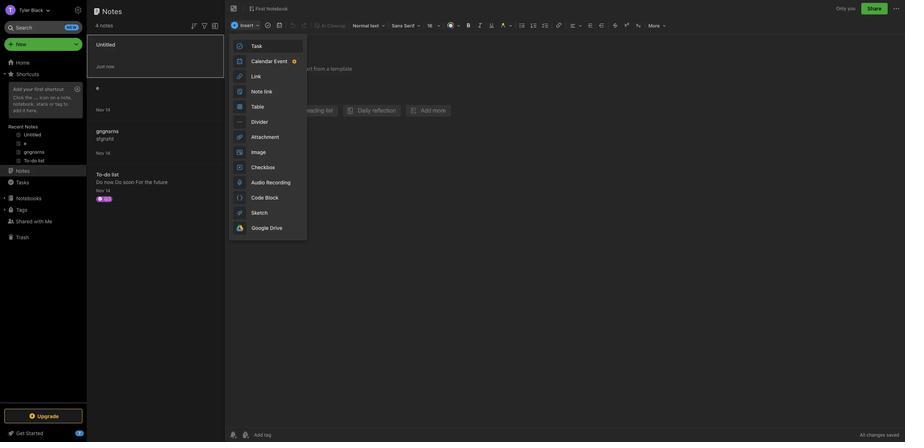 Task type: vqa. For each thing, say whether or not it's contained in the screenshot.
Shortcuts button
yes



Task type: locate. For each thing, give the bounding box(es) containing it.
sans
[[392, 23, 403, 29]]

nov 14 for gngnsrns
[[96, 151, 110, 156]]

share button
[[861, 3, 888, 14]]

expand notebooks image
[[2, 196, 8, 201]]

Sort options field
[[190, 21, 198, 30]]

0 vertical spatial nov
[[96, 107, 104, 113]]

Alignment field
[[566, 20, 585, 31]]

serif
[[404, 23, 415, 29]]

add filters image
[[200, 22, 209, 30]]

trash link
[[0, 232, 86, 243]]

2 vertical spatial notes
[[16, 168, 30, 174]]

italic image
[[475, 20, 485, 30]]

here.
[[27, 108, 38, 113]]

numbered list image
[[529, 20, 539, 30]]

group
[[0, 80, 86, 168]]

0 vertical spatial notes
[[102, 7, 122, 16]]

1 vertical spatial now
[[104, 179, 114, 185]]

0 vertical spatial 14
[[105, 107, 110, 113]]

upgrade
[[37, 414, 59, 420]]

your
[[23, 86, 33, 92]]

google drive link
[[230, 221, 307, 236]]

4
[[95, 22, 99, 29]]

tasks
[[16, 179, 29, 186]]

note
[[251, 89, 263, 95]]

nov 14
[[96, 107, 110, 113], [96, 151, 110, 156], [96, 188, 110, 194]]

4 notes
[[95, 22, 113, 29]]

14 up 0/3
[[105, 188, 110, 194]]

More field
[[646, 20, 668, 31]]

1 14 from the top
[[105, 107, 110, 113]]

shared
[[16, 219, 32, 225]]

insert
[[240, 22, 253, 28]]

3 nov 14 from the top
[[96, 188, 110, 194]]

audio recording link
[[230, 175, 307, 191]]

nov 14 for e
[[96, 107, 110, 113]]

1 nov 14 from the top
[[96, 107, 110, 113]]

notes up tasks
[[16, 168, 30, 174]]

first
[[34, 86, 43, 92]]

add a reminder image
[[229, 431, 237, 440]]

0 vertical spatial nov 14
[[96, 107, 110, 113]]

1 vertical spatial the
[[145, 179, 152, 185]]

do down to-
[[96, 179, 103, 185]]

2 vertical spatial nov
[[96, 188, 104, 194]]

notes up notes
[[102, 7, 122, 16]]

future
[[154, 179, 168, 185]]

link link
[[230, 69, 307, 84]]

indent image
[[585, 20, 595, 30]]

now down to-do list
[[104, 179, 114, 185]]

normal text
[[353, 23, 379, 29]]

2 nov 14 from the top
[[96, 151, 110, 156]]

group containing add your first shortcut
[[0, 80, 86, 168]]

nov 14 up gngnsrns
[[96, 107, 110, 113]]

1 vertical spatial nov 14
[[96, 151, 110, 156]]

outdent image
[[597, 20, 607, 30]]

0 horizontal spatial do
[[96, 179, 103, 185]]

nov down sfgnsfd
[[96, 151, 104, 156]]

note,
[[61, 95, 72, 100]]

add
[[13, 108, 21, 113]]

code
[[251, 195, 264, 201]]

2 nov from the top
[[96, 151, 104, 156]]

superscript image
[[622, 20, 632, 30]]

1 vertical spatial nov
[[96, 151, 104, 156]]

More actions field
[[892, 3, 901, 14]]

get
[[16, 431, 25, 437]]

click
[[13, 95, 24, 100]]

do down list
[[115, 179, 122, 185]]

now right just
[[106, 64, 114, 69]]

the inside group
[[25, 95, 32, 100]]

block
[[265, 195, 278, 201]]

Account field
[[0, 3, 50, 17]]

now for do
[[104, 179, 114, 185]]

the
[[25, 95, 32, 100], [145, 179, 152, 185]]

nov up 0/3
[[96, 188, 104, 194]]

0 horizontal spatial the
[[25, 95, 32, 100]]

1 vertical spatial notes
[[25, 124, 38, 130]]

tyler black
[[19, 7, 43, 13]]

strikethrough image
[[610, 20, 620, 30]]

divider
[[251, 119, 268, 125]]

click to collapse image
[[84, 429, 89, 438]]

new
[[67, 25, 77, 30]]

View options field
[[209, 21, 219, 30]]

expand tags image
[[2, 207, 8, 213]]

checkbox link
[[230, 160, 307, 175]]

nov for e
[[96, 107, 104, 113]]

1 vertical spatial 14
[[105, 151, 110, 156]]

0 vertical spatial the
[[25, 95, 32, 100]]

add your first shortcut
[[13, 86, 64, 92]]

nov down "e"
[[96, 107, 104, 113]]

first notebook button
[[247, 4, 290, 14]]

notes right "recent" at top left
[[25, 124, 38, 130]]

recent
[[8, 124, 24, 130]]

16
[[427, 23, 433, 29]]

or
[[49, 101, 54, 107]]

14 up gngnsrns
[[105, 107, 110, 113]]

2 vertical spatial nov 14
[[96, 188, 110, 194]]

table
[[251, 104, 264, 110]]

sfgnsfd
[[96, 136, 114, 142]]

0 vertical spatial now
[[106, 64, 114, 69]]

3 14 from the top
[[105, 188, 110, 194]]

recent notes
[[8, 124, 38, 130]]

1 horizontal spatial do
[[115, 179, 122, 185]]

tags
[[16, 207, 27, 213]]

icon
[[40, 95, 49, 100]]

nov for gngnsrns
[[96, 151, 104, 156]]

to-do list
[[96, 172, 119, 178]]

stack
[[36, 101, 48, 107]]

underline image
[[487, 20, 497, 30]]

14 for e
[[105, 107, 110, 113]]

nov
[[96, 107, 104, 113], [96, 151, 104, 156], [96, 188, 104, 194]]

audio recording
[[251, 180, 291, 186]]

more
[[648, 23, 660, 29]]

...
[[33, 95, 38, 100]]

notes
[[102, 7, 122, 16], [25, 124, 38, 130], [16, 168, 30, 174]]

2 14 from the top
[[105, 151, 110, 156]]

notebook,
[[13, 101, 35, 107]]

tree
[[0, 57, 87, 403]]

Heading level field
[[350, 20, 388, 31]]

do
[[96, 179, 103, 185], [115, 179, 122, 185]]

2 vertical spatial 14
[[105, 188, 110, 194]]

14
[[105, 107, 110, 113], [105, 151, 110, 156], [105, 188, 110, 194]]

nov 14 up 0/3
[[96, 188, 110, 194]]

settings image
[[74, 6, 82, 14]]

home link
[[0, 57, 87, 68]]

14 down sfgnsfd
[[105, 151, 110, 156]]

upgrade button
[[4, 410, 82, 424]]

only you
[[836, 6, 856, 11]]

bold image
[[463, 20, 474, 30]]

bulleted list image
[[517, 20, 527, 30]]

with
[[34, 219, 44, 225]]

shared with me
[[16, 219, 52, 225]]

the left ...
[[25, 95, 32, 100]]

1 nov from the top
[[96, 107, 104, 113]]

untitled
[[96, 41, 115, 48]]

1 horizontal spatial the
[[145, 179, 152, 185]]

1 do from the left
[[96, 179, 103, 185]]

calendar
[[251, 58, 273, 64]]

the right 'for' on the left top of the page
[[145, 179, 152, 185]]

nov 14 down sfgnsfd
[[96, 151, 110, 156]]

saved
[[887, 433, 899, 438]]

2 do from the left
[[115, 179, 122, 185]]

me
[[45, 219, 52, 225]]

shared with me link
[[0, 216, 86, 227]]

on
[[50, 95, 56, 100]]

note link link
[[230, 84, 307, 99]]



Task type: describe. For each thing, give the bounding box(es) containing it.
Font size field
[[425, 20, 443, 31]]

code block link
[[230, 191, 307, 206]]

link
[[251, 73, 261, 80]]

event
[[274, 58, 287, 64]]

it
[[23, 108, 25, 113]]

all changes saved
[[860, 433, 899, 438]]

a
[[57, 95, 59, 100]]

first
[[256, 6, 265, 11]]

to-
[[96, 172, 104, 178]]

all
[[860, 433, 865, 438]]

new search field
[[9, 21, 79, 34]]

tag
[[55, 101, 62, 107]]

tags button
[[0, 204, 86, 216]]

you
[[848, 6, 856, 11]]

14 for gngnsrns
[[105, 151, 110, 156]]

checklist image
[[540, 20, 551, 30]]

image link
[[230, 145, 307, 160]]

calendar event link
[[230, 54, 307, 69]]

note link
[[251, 89, 272, 95]]

get started
[[16, 431, 43, 437]]

Note Editor text field
[[224, 35, 905, 428]]

add tag image
[[241, 431, 250, 440]]

Font color field
[[445, 20, 463, 31]]

shortcuts
[[16, 71, 39, 77]]

Help and Learning task checklist field
[[0, 428, 87, 440]]

note window element
[[224, 0, 905, 443]]

gngnsrns
[[96, 128, 119, 134]]

tree containing home
[[0, 57, 87, 403]]

Search text field
[[9, 21, 77, 34]]

0/3
[[104, 196, 111, 202]]

tasks button
[[0, 177, 86, 188]]

first notebook
[[256, 6, 288, 11]]

normal
[[353, 23, 369, 29]]

link
[[264, 89, 272, 95]]

gngnsrns sfgnsfd
[[96, 128, 119, 142]]

task link
[[230, 39, 307, 54]]

Add tag field
[[253, 432, 308, 439]]

notebooks link
[[0, 193, 86, 204]]

icon on a note, notebook, stack or tag to add it here.
[[13, 95, 72, 113]]

share
[[868, 5, 882, 12]]

calendar event
[[251, 58, 287, 64]]

trash
[[16, 234, 29, 241]]

e
[[96, 85, 99, 91]]

do
[[104, 172, 110, 178]]

notes
[[100, 22, 113, 29]]

new
[[16, 41, 26, 47]]

shortcut
[[45, 86, 64, 92]]

notebooks
[[16, 195, 42, 202]]

notes inside "link"
[[16, 168, 30, 174]]

task image
[[263, 20, 273, 30]]

now for just
[[106, 64, 114, 69]]

Insert field
[[229, 20, 262, 30]]

calendar event image
[[274, 20, 284, 30]]

checkbox
[[251, 164, 275, 171]]

divider link
[[230, 115, 307, 130]]

notes link
[[0, 165, 86, 177]]

table link
[[230, 99, 307, 115]]

dropdown list menu
[[230, 39, 307, 236]]

text
[[370, 23, 379, 29]]

tyler
[[19, 7, 30, 13]]

insert link image
[[554, 20, 564, 30]]

image
[[251, 149, 266, 155]]

expand note image
[[230, 4, 238, 13]]

shortcuts button
[[0, 68, 86, 80]]

sketch
[[251, 210, 268, 216]]

Add filters field
[[200, 21, 209, 30]]

home
[[16, 59, 30, 66]]

notes inside group
[[25, 124, 38, 130]]

click the ...
[[13, 95, 38, 100]]

changes
[[867, 433, 885, 438]]

black
[[31, 7, 43, 13]]

notebook
[[266, 6, 288, 11]]

google drive
[[252, 225, 282, 231]]

google
[[252, 225, 269, 231]]

soon
[[123, 179, 134, 185]]

drive
[[270, 225, 282, 231]]

new button
[[4, 38, 82, 51]]

task
[[251, 43, 262, 49]]

just
[[96, 64, 105, 69]]

started
[[26, 431, 43, 437]]

Highlight field
[[497, 20, 515, 31]]

subscript image
[[633, 20, 643, 30]]

more actions image
[[892, 4, 901, 13]]

audio
[[251, 180, 265, 186]]

3 nov from the top
[[96, 188, 104, 194]]

add
[[13, 86, 22, 92]]

sans serif
[[392, 23, 415, 29]]

Font family field
[[389, 20, 423, 31]]

only
[[836, 6, 846, 11]]



